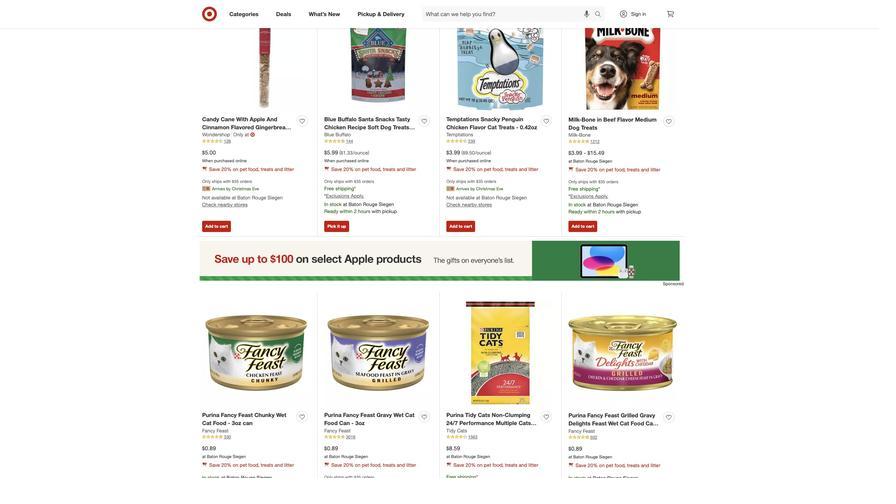 Task type: vqa. For each thing, say whether or not it's contained in the screenshot.
the Cat inside purina fancy feast chunky wet cat food - 3oz can
yes



Task type: describe. For each thing, give the bounding box(es) containing it.
save 20% on pet food, treats and litter for beef
[[576, 167, 661, 173]]

christmas for $3.99
[[476, 186, 496, 192]]

treats for blue buffalo santa snacks tasty chicken recipe soft dog treats - 4.5oz
[[383, 167, 396, 172]]

2 for $15.49
[[599, 209, 601, 215]]

save 20% on pet food, treats and litter for chunky
[[209, 463, 294, 469]]

at inside the $3.99 - $15.49 at baton rouge siegen
[[569, 159, 572, 164]]

tidy inside purina tidy cats non-clumping 24/7 performance multiple cats litter - 25lbs
[[465, 412, 477, 419]]

on for candy cane with apple and cinnamon flavored gingerbread men dog treats - 4.4oz - wondershop™
[[233, 167, 238, 172]]

4.5oz
[[324, 132, 339, 139]]

sign in
[[632, 11, 647, 17]]

$5.00 when purchased online
[[202, 149, 247, 164]]

up
[[341, 224, 346, 229]]

/ounce for $3.99
[[475, 150, 490, 156]]

3oz inside purina fancy feast grilled gravy delights feast wet cat food can  - 3oz
[[569, 429, 578, 436]]

penguin
[[502, 116, 524, 123]]

wet for chunky
[[276, 412, 286, 419]]

treats inside the blue buffalo santa snacks tasty chicken recipe soft dog treats - 4.5oz
[[393, 124, 409, 131]]

litter for candy cane with apple and cinnamon flavored gingerbread men dog treats - 4.4oz - wondershop™
[[284, 167, 294, 172]]

purina fancy feast grilled gravy delights feast wet cat food can  - 3oz link
[[569, 412, 661, 436]]

multiple
[[496, 420, 517, 427]]

pickup for $1.33
[[382, 209, 397, 215]]

milk-bone in beef flavor  medium dog treats link
[[569, 116, 661, 132]]

milk- for milk-bone
[[569, 132, 579, 138]]

chicken inside the blue buffalo santa snacks tasty chicken recipe soft dog treats - 4.5oz
[[324, 124, 346, 131]]

sponsored
[[663, 281, 684, 287]]

20% for purina tidy cats non-clumping 24/7 performance multiple cats litter - 25lbs
[[466, 463, 476, 469]]

purchased for $3.99
[[459, 159, 479, 164]]

&
[[378, 10, 382, 17]]

on for purina fancy feast gravy wet cat food can - 3oz
[[355, 463, 361, 469]]

save for candy cane with apple and cinnamon flavored gingerbread men dog treats - 4.4oz - wondershop™
[[209, 167, 220, 172]]

christmas for $5.00
[[232, 186, 251, 192]]

- inside purina fancy feast grilled gravy delights feast wet cat food can  - 3oz
[[658, 421, 661, 428]]

blue buffalo
[[324, 132, 351, 138]]

what's
[[309, 10, 327, 17]]

to for (
[[459, 224, 463, 229]]

and
[[267, 116, 277, 123]]

food, for non-
[[493, 463, 504, 469]]

snacks
[[376, 116, 395, 123]]

purina fancy feast chunky wet cat food - 3oz can link
[[202, 412, 294, 428]]

- inside purina tidy cats non-clumping 24/7 performance multiple cats litter - 25lbs
[[462, 428, 465, 435]]

rouge inside the $3.99 - $15.49 at baton rouge siegen
[[586, 159, 598, 164]]

feast inside "purina fancy feast gravy wet cat food can - 3oz"
[[361, 412, 375, 419]]

$1.33
[[341, 150, 353, 156]]

tasty
[[396, 116, 410, 123]]

treats for milk-bone in beef flavor  medium dog treats
[[628, 167, 640, 173]]

stores for $3.99
[[479, 202, 492, 208]]

gingerbread
[[256, 124, 289, 131]]

ships down $3.99 ( $9.50 /ounce ) when purchased online
[[456, 179, 466, 184]]

) for recipe
[[368, 150, 369, 156]]

in for $5.99
[[324, 202, 328, 208]]

save for purina fancy feast chunky wet cat food - 3oz can
[[209, 463, 220, 469]]

food, for snacks
[[371, 167, 382, 172]]

blue buffalo link
[[324, 131, 351, 138]]

only down $5.99
[[324, 179, 333, 184]]

save for milk-bone in beef flavor  medium dog treats
[[576, 167, 587, 173]]

purina tidy cats non-clumping 24/7 performance multiple cats litter - 25lbs link
[[447, 412, 538, 435]]

snacky
[[481, 116, 500, 123]]

sign in link
[[614, 6, 658, 22]]

3oz inside "purina fancy feast gravy wet cat food can - 3oz"
[[356, 420, 365, 427]]

fancy feast link for purina fancy feast gravy wet cat food can - 3oz
[[324, 428, 351, 435]]

purina for purina fancy feast grilled gravy delights feast wet cat food can  - 3oz
[[569, 413, 586, 420]]

4.4oz
[[250, 132, 264, 139]]

$5.99
[[324, 149, 338, 156]]

siegen inside '$8.59 at baton rouge siegen'
[[477, 455, 490, 460]]

apply. for $15.49
[[595, 194, 609, 200]]

502
[[591, 436, 598, 441]]

330 link
[[202, 435, 310, 441]]

categories
[[229, 10, 259, 17]]

at inside wondershop only at ¬
[[245, 132, 249, 138]]

cart for $9.50
[[464, 224, 472, 229]]

what's new
[[309, 10, 340, 17]]

new
[[328, 10, 340, 17]]

and for purina fancy feast grilled gravy delights feast wet cat food can  - 3oz
[[641, 463, 650, 469]]

pickup
[[358, 10, 376, 17]]

pickup & delivery link
[[352, 6, 413, 22]]

orders down the $3.99 - $15.49 at baton rouge siegen
[[607, 180, 619, 185]]

dog inside the milk-bone in beef flavor  medium dog treats
[[569, 124, 580, 131]]

purina fancy feast gravy wet cat food can - 3oz link
[[324, 412, 416, 428]]

men
[[202, 132, 214, 139]]

chunky
[[255, 412, 275, 419]]

deals link
[[270, 6, 300, 22]]

20% for purina fancy feast chunky wet cat food - 3oz can
[[221, 463, 232, 469]]

flavored
[[231, 124, 254, 131]]

eve for $5.00
[[252, 186, 259, 192]]

when for $3.99
[[447, 159, 458, 164]]

( for $3.99
[[462, 150, 463, 156]]

$0.89 at baton rouge siegen for can
[[324, 445, 368, 460]]

orders down $3.99 ( $9.50 /ounce ) when purchased online
[[484, 179, 497, 184]]

$8.59
[[447, 445, 460, 452]]

temptations snacky penguin chicken flavor cat treats - 0.42oz link
[[447, 115, 538, 131]]

online inside $5.00 when purchased online
[[236, 159, 247, 164]]

soft
[[368, 124, 379, 131]]

food for can
[[324, 420, 338, 427]]

candy cane with apple and cinnamon flavored gingerbread men dog treats - 4.4oz - wondershop™ link
[[202, 115, 294, 147]]

ships down $5.00 when purchased online
[[212, 179, 222, 184]]

search
[[592, 11, 609, 18]]

$3.99 - $15.49 at baton rouge siegen
[[569, 149, 613, 164]]

cat inside purina fancy feast grilled gravy delights feast wet cat food can  - 3oz
[[620, 421, 630, 428]]

fancy inside "purina fancy feast gravy wet cat food can - 3oz"
[[343, 412, 359, 419]]

add to cart button for (
[[447, 221, 476, 232]]

add to cart for when
[[205, 224, 228, 229]]

on for purina tidy cats non-clumping 24/7 performance multiple cats litter - 25lbs
[[477, 463, 483, 469]]

grilled
[[621, 413, 639, 420]]

not for $5.00
[[202, 195, 210, 201]]

fancy inside the purina fancy feast chunky wet cat food - 3oz can
[[221, 412, 237, 419]]

126 link
[[202, 138, 310, 145]]

baton inside the $3.99 - $15.49 at baton rouge siegen
[[574, 159, 585, 164]]

126
[[224, 139, 231, 144]]

tidy cats
[[447, 428, 467, 434]]

only ships with $35 orders for $5.00
[[202, 179, 252, 184]]

arrives by christmas eve for $3.99
[[456, 186, 504, 192]]

3016 link
[[324, 435, 433, 441]]

save 20% on pet food, treats and litter for snacks
[[331, 167, 416, 172]]

330
[[224, 435, 231, 440]]

1 vertical spatial cats
[[519, 420, 531, 427]]

ships down the $3.99 - $15.49 at baton rouge siegen
[[579, 180, 589, 185]]

litter for blue buffalo santa snacks tasty chicken recipe soft dog treats - 4.5oz
[[407, 167, 416, 172]]

$35 down the $3.99 - $15.49 at baton rouge siegen
[[599, 180, 605, 185]]

within for $15.49
[[584, 209, 597, 215]]

only down the $3.99 - $15.49 at baton rouge siegen
[[569, 180, 577, 185]]

nearby for $3.99
[[462, 202, 477, 208]]

delivery
[[383, 10, 405, 17]]

20% for temptations snacky penguin chicken flavor cat treats - 0.42oz
[[466, 167, 476, 172]]

sign
[[632, 11, 641, 17]]

add for when
[[205, 224, 213, 229]]

3016
[[346, 435, 356, 440]]

purina fancy feast chunky wet cat food - 3oz can
[[202, 412, 286, 427]]

it
[[337, 224, 340, 229]]

stock for $3.99
[[574, 202, 586, 208]]

online for $5.99
[[358, 159, 369, 164]]

1212
[[591, 139, 600, 144]]

milk-bone
[[569, 132, 591, 138]]

purchased for $5.99
[[337, 159, 357, 164]]

online for $3.99
[[480, 159, 491, 164]]

temptations link
[[447, 131, 474, 138]]

tidy cats link
[[447, 428, 467, 435]]

1212 link
[[569, 139, 677, 145]]

baton inside '$8.59 at baton rouge siegen'
[[451, 455, 463, 460]]

rouge inside '$8.59 at baton rouge siegen'
[[464, 455, 476, 460]]

free for $3.99
[[569, 186, 579, 192]]

0.42oz
[[520, 124, 538, 131]]

25lbs
[[466, 428, 480, 435]]

beef
[[604, 116, 616, 123]]

shipping for $1.33
[[336, 186, 354, 192]]

wondershop link
[[202, 131, 232, 138]]

1 horizontal spatial cats
[[478, 412, 490, 419]]

on for milk-bone in beef flavor  medium dog treats
[[600, 167, 605, 173]]

wondershop only at ¬
[[202, 131, 255, 138]]

save for purina fancy feast gravy wet cat food can - 3oz
[[331, 463, 342, 469]]

clumping
[[505, 412, 531, 419]]

1 vertical spatial tidy
[[447, 428, 456, 434]]

2 for $1.33
[[354, 209, 357, 215]]

- inside temptations snacky penguin chicken flavor cat treats - 0.42oz
[[516, 124, 519, 131]]

1563
[[468, 435, 478, 440]]

medium
[[635, 116, 657, 123]]

144
[[346, 139, 353, 144]]

treats inside temptations snacky penguin chicken flavor cat treats - 0.42oz
[[499, 124, 515, 131]]

$15.49
[[588, 149, 605, 156]]

only down $5.00 at the left of the page
[[202, 179, 211, 184]]

save 20% on pet food, treats and litter for gravy
[[331, 463, 416, 469]]

pet for gravy
[[362, 463, 369, 469]]

239 link
[[447, 138, 555, 145]]

purina for purina fancy feast gravy wet cat food can - 3oz
[[324, 412, 342, 419]]

wondershop
[[202, 132, 230, 138]]

24/7
[[447, 420, 458, 427]]

$9.50
[[463, 150, 475, 156]]

candy
[[202, 116, 219, 123]]

pet for beef
[[606, 167, 614, 173]]

litter
[[447, 428, 461, 435]]

and for temptations snacky penguin chicken flavor cat treats - 0.42oz
[[519, 167, 527, 172]]

1563 link
[[447, 435, 555, 441]]

and for purina tidy cats non-clumping 24/7 performance multiple cats litter - 25lbs
[[519, 463, 527, 469]]

pickup for $15.49
[[627, 209, 642, 215]]

$8.59 at baton rouge siegen
[[447, 445, 490, 460]]

144 link
[[324, 138, 433, 145]]

milk- for milk-bone in beef flavor  medium dog treats
[[569, 116, 582, 123]]

save for blue buffalo santa snacks tasty chicken recipe soft dog treats - 4.5oz
[[331, 167, 342, 172]]

gravy inside "purina fancy feast gravy wet cat food can - 3oz"
[[377, 412, 392, 419]]

What can we help you find? suggestions appear below search field
[[422, 6, 597, 22]]

with
[[236, 116, 248, 123]]

$3.99 for -
[[569, 149, 583, 156]]

- inside the blue buffalo santa snacks tasty chicken recipe soft dog treats - 4.5oz
[[411, 124, 413, 131]]

) for treats
[[490, 150, 492, 156]]

$3.99 for (
[[447, 149, 460, 156]]

$5.00
[[202, 149, 216, 156]]

santa
[[358, 116, 374, 123]]

orders down the $5.99 ( $1.33 /ounce ) when purchased online
[[362, 179, 374, 184]]

$35 down the $5.99 ( $1.33 /ounce ) when purchased online
[[354, 179, 361, 184]]

when for $5.99
[[324, 159, 335, 164]]



Task type: locate. For each thing, give the bounding box(es) containing it.
1 horizontal spatial stores
[[479, 202, 492, 208]]

0 horizontal spatial purchased
[[214, 159, 234, 164]]

on for purina fancy feast grilled gravy delights feast wet cat food can  - 3oz
[[600, 463, 605, 469]]

gravy right grilled
[[640, 413, 656, 420]]

available for $3.99
[[456, 195, 475, 201]]

add to cart button for -
[[569, 221, 598, 232]]

fancy feast for purina fancy feast chunky wet cat food - 3oz can
[[202, 428, 229, 434]]

0 vertical spatial temptations
[[447, 116, 479, 123]]

deals
[[276, 10, 291, 17]]

0 horizontal spatial gravy
[[377, 412, 392, 419]]

0 horizontal spatial within
[[340, 209, 353, 215]]

1 horizontal spatial (
[[462, 150, 463, 156]]

0 horizontal spatial 3oz
[[232, 420, 241, 427]]

performance
[[460, 420, 495, 427]]

$3.99 left $9.50
[[447, 149, 460, 156]]

check nearby stores button for $3.99
[[447, 202, 492, 209]]

20% down the $3.99 - $15.49 at baton rouge siegen
[[588, 167, 598, 173]]

1 vertical spatial blue
[[324, 132, 334, 138]]

siegen inside the $3.99 - $15.49 at baton rouge siegen
[[599, 159, 613, 164]]

1 horizontal spatial stock
[[574, 202, 586, 208]]

0 horizontal spatial stock
[[330, 202, 342, 208]]

1 online from the left
[[236, 159, 247, 164]]

0 horizontal spatial check nearby stores button
[[202, 202, 248, 209]]

what's new link
[[303, 6, 349, 22]]

1 cart from the left
[[220, 224, 228, 229]]

cat inside the purina fancy feast chunky wet cat food - 3oz can
[[202, 420, 212, 427]]

wet
[[276, 412, 286, 419], [394, 412, 404, 419], [609, 421, 619, 428]]

food, down 1212 link
[[615, 167, 626, 173]]

1 horizontal spatial $3.99
[[569, 149, 583, 156]]

exclusions apply. button
[[326, 193, 364, 200], [571, 193, 609, 200]]

dog down snacks
[[381, 124, 392, 131]]

fancy inside purina fancy feast grilled gravy delights feast wet cat food can  - 3oz
[[588, 413, 603, 420]]

1 horizontal spatial not
[[447, 195, 455, 201]]

1 arrives from the left
[[212, 186, 225, 192]]

only ships with $35 orders free shipping * * exclusions apply. in stock at  baton rouge siegen ready within 2 hours with pickup for $1.33
[[324, 179, 397, 215]]

temptations
[[447, 116, 479, 123], [447, 132, 474, 138]]

1 horizontal spatial gravy
[[640, 413, 656, 420]]

save 20% on pet food, treats and litter down 502 link
[[576, 463, 661, 469]]

treats down 'tasty'
[[393, 124, 409, 131]]

in
[[643, 11, 647, 17], [597, 116, 602, 123]]

1 horizontal spatial pickup
[[627, 209, 642, 215]]

/ounce inside the $5.99 ( $1.33 /ounce ) when purchased online
[[353, 150, 368, 156]]

20% down $5.00 when purchased online
[[221, 167, 232, 172]]

can
[[243, 420, 253, 427]]

1 horizontal spatial $0.89
[[324, 445, 338, 452]]

1 vertical spatial milk-
[[569, 132, 579, 138]]

tidy up performance
[[465, 412, 477, 419]]

0 horizontal spatial 2
[[354, 209, 357, 215]]

gravy up '3016' link
[[377, 412, 392, 419]]

purina fancy feast grilled gravy delights feast wet cat food can  - 3oz image
[[569, 300, 677, 408], [569, 300, 677, 408]]

2 chicken from the left
[[447, 124, 468, 131]]

1 horizontal spatial cart
[[464, 224, 472, 229]]

2 horizontal spatial 3oz
[[569, 429, 578, 436]]

food for -
[[213, 420, 227, 427]]

$3.99 inside the $3.99 - $15.49 at baton rouge siegen
[[569, 149, 583, 156]]

3oz
[[232, 420, 241, 427], [356, 420, 365, 427], [569, 429, 578, 436]]

treats down 1212 link
[[628, 167, 640, 173]]

arrives by christmas eve down $3.99 ( $9.50 /ounce ) when purchased online
[[456, 186, 504, 192]]

on for temptations snacky penguin chicken flavor cat treats - 0.42oz
[[477, 167, 483, 172]]

litter for purina fancy feast chunky wet cat food - 3oz can
[[284, 463, 294, 469]]

20% down $3.99 ( $9.50 /ounce ) when purchased online
[[466, 167, 476, 172]]

shipping
[[336, 186, 354, 192], [580, 186, 599, 192]]

1 horizontal spatial dog
[[381, 124, 392, 131]]

temptations up temptations link
[[447, 116, 479, 123]]

purina inside purina fancy feast grilled gravy delights feast wet cat food can  - 3oz
[[569, 413, 586, 420]]

food, for chunky
[[248, 463, 260, 469]]

save for purina tidy cats non-clumping 24/7 performance multiple cats litter - 25lbs
[[454, 463, 464, 469]]

1 when from the left
[[202, 159, 213, 164]]

save for temptations snacky penguin chicken flavor cat treats - 0.42oz
[[454, 167, 464, 172]]

) inside the $5.99 ( $1.33 /ounce ) when purchased online
[[368, 150, 369, 156]]

1 horizontal spatial wet
[[394, 412, 404, 419]]

apply. for $1.33
[[351, 193, 364, 199]]

apple
[[250, 116, 265, 123]]

¬
[[250, 131, 255, 138]]

tidy
[[465, 412, 477, 419], [447, 428, 456, 434]]

chicken inside temptations snacky penguin chicken flavor cat treats - 0.42oz
[[447, 124, 468, 131]]

1 horizontal spatial free
[[569, 186, 579, 192]]

in inside the milk-bone in beef flavor  medium dog treats
[[597, 116, 602, 123]]

treats for purina tidy cats non-clumping 24/7 performance multiple cats litter - 25lbs
[[505, 463, 518, 469]]

-
[[411, 124, 413, 131], [516, 124, 519, 131], [246, 132, 248, 139], [265, 132, 268, 139], [584, 149, 586, 156], [228, 420, 230, 427], [352, 420, 354, 427], [658, 421, 661, 428], [462, 428, 465, 435]]

1 /ounce from the left
[[353, 150, 368, 156]]

eve
[[252, 186, 259, 192], [497, 186, 504, 192]]

wondershop™
[[202, 140, 239, 147]]

0 horizontal spatial fancy feast
[[202, 428, 229, 434]]

hours for $15.49
[[603, 209, 615, 215]]

1 horizontal spatial within
[[584, 209, 597, 215]]

0 horizontal spatial add to cart
[[205, 224, 228, 229]]

only down flavored
[[233, 132, 243, 138]]

on down '$8.59 at baton rouge siegen'
[[477, 463, 483, 469]]

1 vertical spatial bone
[[579, 132, 591, 138]]

2 milk- from the top
[[569, 132, 579, 138]]

categories link
[[223, 6, 267, 22]]

flavor inside the milk-bone in beef flavor  medium dog treats
[[618, 116, 634, 123]]

1 check nearby stores button from the left
[[202, 202, 248, 209]]

$35 down $3.99 ( $9.50 /ounce ) when purchased online
[[477, 179, 483, 184]]

and for candy cane with apple and cinnamon flavored gingerbread men dog treats - 4.4oz - wondershop™
[[275, 167, 283, 172]]

1 horizontal spatial flavor
[[618, 116, 634, 123]]

blue buffalo santa snacks tasty chicken recipe soft dog treats - 4.5oz image
[[324, 3, 433, 111], [324, 3, 433, 111]]

0 horizontal spatial add to cart button
[[202, 221, 231, 232]]

purchased
[[214, 159, 234, 164], [337, 159, 357, 164], [459, 159, 479, 164]]

treats for purina fancy feast grilled gravy delights feast wet cat food can  - 3oz
[[628, 463, 640, 469]]

1 horizontal spatial exclusions
[[571, 194, 594, 200]]

food, down 502 link
[[615, 463, 626, 469]]

blue up 4.5oz
[[324, 116, 336, 123]]

seasonal shipping icon image
[[202, 185, 211, 193], [447, 185, 455, 193]]

1 horizontal spatial christmas
[[476, 186, 496, 192]]

purchased inside $5.00 when purchased online
[[214, 159, 234, 164]]

fancy feast link down delights
[[569, 428, 595, 435]]

wet inside "purina fancy feast gravy wet cat food can - 3oz"
[[394, 412, 404, 419]]

blue
[[324, 116, 336, 123], [324, 132, 334, 138]]

2 not available at baton rouge siegen check nearby stores from the left
[[447, 195, 527, 208]]

2 arrives from the left
[[456, 186, 470, 192]]

save 20% on pet food, treats and litter down 126 link
[[209, 167, 294, 172]]

0 horizontal spatial fancy feast link
[[202, 428, 229, 435]]

1 horizontal spatial exclusions apply. button
[[571, 193, 609, 200]]

3oz down delights
[[569, 429, 578, 436]]

0 horizontal spatial stores
[[234, 202, 248, 208]]

2 check nearby stores button from the left
[[447, 202, 492, 209]]

shipping down the $5.99 ( $1.33 /ounce ) when purchased online
[[336, 186, 354, 192]]

0 horizontal spatial when
[[202, 159, 213, 164]]

when down temptations link
[[447, 159, 458, 164]]

stores for $5.00
[[234, 202, 248, 208]]

stores
[[234, 202, 248, 208], [479, 202, 492, 208]]

1 horizontal spatial chicken
[[447, 124, 468, 131]]

save 20% on pet food, treats and litter down '3016' link
[[331, 463, 416, 469]]

online down 144 link
[[358, 159, 369, 164]]

cart
[[220, 224, 228, 229], [464, 224, 472, 229], [586, 224, 595, 229]]

purina inside purina tidy cats non-clumping 24/7 performance multiple cats litter - 25lbs
[[447, 412, 464, 419]]

2 to from the left
[[459, 224, 463, 229]]

purina fancy feast gravy wet cat food can - 3oz image
[[324, 300, 433, 408], [324, 300, 433, 408]]

1 horizontal spatial add to cart
[[450, 224, 472, 229]]

1 horizontal spatial when
[[324, 159, 335, 164]]

1 add to cart from the left
[[205, 224, 228, 229]]

save 20% on pet food, treats and litter for apple
[[209, 167, 294, 172]]

gravy
[[377, 412, 392, 419], [640, 413, 656, 420]]

add to cart
[[205, 224, 228, 229], [450, 224, 472, 229], [572, 224, 595, 229]]

treats inside 'candy cane with apple and cinnamon flavored gingerbread men dog treats - 4.4oz - wondershop™'
[[228, 132, 244, 139]]

purina inside "purina fancy feast gravy wet cat food can - 3oz"
[[324, 412, 342, 419]]

0 horizontal spatial shipping
[[336, 186, 354, 192]]

to for when
[[215, 224, 219, 229]]

/ounce down 144
[[353, 150, 368, 156]]

dog up milk-bone
[[569, 124, 580, 131]]

purina tidy cats non-clumping 24/7 performance multiple cats litter - 25lbs
[[447, 412, 531, 435]]

239
[[468, 139, 475, 144]]

0 vertical spatial tidy
[[465, 412, 477, 419]]

0 vertical spatial flavor
[[618, 116, 634, 123]]

0 horizontal spatial only ships with $35 orders free shipping * * exclusions apply. in stock at  baton rouge siegen ready within 2 hours with pickup
[[324, 179, 397, 215]]

arrives for $3.99
[[456, 186, 470, 192]]

2 available from the left
[[456, 195, 475, 201]]

pet for chicken
[[484, 167, 491, 172]]

2 add from the left
[[450, 224, 458, 229]]

cane
[[221, 116, 235, 123]]

flavor for cat
[[470, 124, 486, 131]]

in right sign
[[643, 11, 647, 17]]

milk- inside milk-bone link
[[569, 132, 579, 138]]

(
[[340, 150, 341, 156], [462, 150, 463, 156]]

purchased inside $3.99 ( $9.50 /ounce ) when purchased online
[[459, 159, 479, 164]]

blue buffalo santa snacks tasty chicken recipe soft dog treats - 4.5oz
[[324, 116, 413, 139]]

1 horizontal spatial not available at baton rouge siegen check nearby stores
[[447, 195, 527, 208]]

3oz up 3016
[[356, 420, 365, 427]]

temptations for temptations
[[447, 132, 474, 138]]

within
[[340, 209, 353, 215], [584, 209, 597, 215]]

0 horizontal spatial arrives
[[212, 186, 225, 192]]

milk-
[[569, 116, 582, 123], [569, 132, 579, 138]]

litter for milk-bone in beef flavor  medium dog treats
[[651, 167, 661, 173]]

0 vertical spatial milk-
[[569, 116, 582, 123]]

on
[[233, 167, 238, 172], [355, 167, 361, 172], [477, 167, 483, 172], [600, 167, 605, 173], [233, 463, 238, 469], [355, 463, 361, 469], [477, 463, 483, 469], [600, 463, 605, 469]]

1 arrives by christmas eve from the left
[[212, 186, 259, 192]]

1 horizontal spatial apply.
[[595, 194, 609, 200]]

stock
[[330, 202, 342, 208], [574, 202, 586, 208]]

0 horizontal spatial online
[[236, 159, 247, 164]]

buffalo up 144
[[336, 132, 351, 138]]

$3.99 inside $3.99 ( $9.50 /ounce ) when purchased online
[[447, 149, 460, 156]]

0 horizontal spatial ready
[[324, 209, 338, 215]]

2 not from the left
[[447, 195, 455, 201]]

bone up milk-bone
[[582, 116, 596, 123]]

) down 144 link
[[368, 150, 369, 156]]

arrives
[[212, 186, 225, 192], [456, 186, 470, 192]]

1 horizontal spatial by
[[471, 186, 475, 192]]

purina inside the purina fancy feast chunky wet cat food - 3oz can
[[202, 412, 219, 419]]

502 link
[[569, 435, 677, 441]]

bone up 1212
[[579, 132, 591, 138]]

when inside $5.00 when purchased online
[[202, 159, 213, 164]]

1 horizontal spatial can
[[646, 421, 657, 428]]

not for $3.99
[[447, 195, 455, 201]]

by for $5.00
[[226, 186, 231, 192]]

2 by from the left
[[471, 186, 475, 192]]

only down $3.99 ( $9.50 /ounce ) when purchased online
[[447, 179, 455, 184]]

purina fancy feast grilled gravy delights feast wet cat food can  - 3oz
[[569, 413, 661, 436]]

purina for purina tidy cats non-clumping 24/7 performance multiple cats litter - 25lbs
[[447, 412, 464, 419]]

wet inside the purina fancy feast chunky wet cat food - 3oz can
[[276, 412, 286, 419]]

flavor down snacky
[[470, 124, 486, 131]]

3oz inside the purina fancy feast chunky wet cat food - 3oz can
[[232, 420, 241, 427]]

save 20% on pet food, treats and litter down "1563" link
[[454, 463, 538, 469]]

$5.99 ( $1.33 /ounce ) when purchased online
[[324, 149, 369, 164]]

1 vertical spatial in
[[597, 116, 602, 123]]

1 horizontal spatial purchased
[[337, 159, 357, 164]]

check nearby stores button for $5.00
[[202, 202, 248, 209]]

2 nearby from the left
[[462, 202, 477, 208]]

( right $5.99
[[340, 150, 341, 156]]

food, for beef
[[615, 167, 626, 173]]

2 horizontal spatial $0.89 at baton rouge siegen
[[569, 446, 613, 461]]

3 add to cart from the left
[[572, 224, 595, 229]]

seasonal shipping icon image for $3.99
[[447, 185, 455, 193]]

can inside "purina fancy feast gravy wet cat food can - 3oz"
[[339, 420, 350, 427]]

temptations snacky penguin chicken flavor cat treats - 0.42oz image
[[447, 3, 555, 111], [447, 3, 555, 111]]

2 horizontal spatial wet
[[609, 421, 619, 428]]

0 horizontal spatial food
[[213, 420, 227, 427]]

orders down $5.00 when purchased online
[[240, 179, 252, 184]]

milk-bone in beef flavor  medium dog treats image
[[569, 3, 677, 112], [569, 3, 677, 112]]

1 by from the left
[[226, 186, 231, 192]]

1 seasonal shipping icon image from the left
[[202, 185, 211, 193]]

1 horizontal spatial in
[[569, 202, 573, 208]]

pet for snacks
[[362, 167, 369, 172]]

1 christmas from the left
[[232, 186, 251, 192]]

cat for purina fancy feast gravy wet cat food can - 3oz
[[405, 412, 415, 419]]

1 nearby from the left
[[218, 202, 233, 208]]

/ounce inside $3.99 ( $9.50 /ounce ) when purchased online
[[475, 150, 490, 156]]

2 horizontal spatial when
[[447, 159, 458, 164]]

3 purchased from the left
[[459, 159, 479, 164]]

food, down '3016' link
[[371, 463, 382, 469]]

1 not available at baton rouge siegen check nearby stores from the left
[[202, 195, 283, 208]]

online inside $3.99 ( $9.50 /ounce ) when purchased online
[[480, 159, 491, 164]]

search button
[[592, 6, 609, 23]]

0 horizontal spatial pickup
[[382, 209, 397, 215]]

fancy feast down delights
[[569, 429, 595, 435]]

) down 239 link
[[490, 150, 492, 156]]

buffalo inside the blue buffalo santa snacks tasty chicken recipe soft dog treats - 4.5oz
[[338, 116, 357, 123]]

recipe
[[348, 124, 366, 131]]

not available at baton rouge siegen check nearby stores for $5.00
[[202, 195, 283, 208]]

pickup & delivery
[[358, 10, 405, 17]]

1 horizontal spatial in
[[643, 11, 647, 17]]

buffalo up recipe
[[338, 116, 357, 123]]

0 horizontal spatial /ounce
[[353, 150, 368, 156]]

0 horizontal spatial to
[[215, 224, 219, 229]]

1 horizontal spatial nearby
[[462, 202, 477, 208]]

blue buffalo santa snacks tasty chicken recipe soft dog treats - 4.5oz link
[[324, 115, 416, 139]]

3 add to cart button from the left
[[569, 221, 598, 232]]

20% for blue buffalo santa snacks tasty chicken recipe soft dog treats - 4.5oz
[[344, 167, 354, 172]]

0 horizontal spatial cats
[[457, 428, 467, 434]]

food, for grilled
[[615, 463, 626, 469]]

*
[[354, 186, 356, 192], [599, 186, 600, 192], [324, 193, 326, 199], [569, 194, 571, 200]]

pick
[[328, 224, 336, 229]]

2 horizontal spatial cart
[[586, 224, 595, 229]]

3 to from the left
[[581, 224, 585, 229]]

1 only ships with $35 orders from the left
[[202, 179, 252, 184]]

hours
[[358, 209, 371, 215], [603, 209, 615, 215]]

can up 502 link
[[646, 421, 657, 428]]

blue inside the blue buffalo santa snacks tasty chicken recipe soft dog treats - 4.5oz
[[324, 116, 336, 123]]

fancy feast for purina fancy feast grilled gravy delights feast wet cat food can  - 3oz
[[569, 429, 595, 435]]

delights
[[569, 421, 591, 428]]

cat for temptations snacky penguin chicken flavor cat treats - 0.42oz
[[488, 124, 497, 131]]

1 eve from the left
[[252, 186, 259, 192]]

2 horizontal spatial to
[[581, 224, 585, 229]]

temptations up '239'
[[447, 132, 474, 138]]

within for $1.33
[[340, 209, 353, 215]]

1 horizontal spatial 2
[[599, 209, 601, 215]]

in left beef
[[597, 116, 602, 123]]

2 christmas from the left
[[476, 186, 496, 192]]

- inside "purina fancy feast gravy wet cat food can - 3oz"
[[352, 420, 354, 427]]

flavor
[[618, 116, 634, 123], [470, 124, 486, 131]]

treats inside the milk-bone in beef flavor  medium dog treats
[[581, 124, 598, 131]]

temptations inside temptations snacky penguin chicken flavor cat treats - 0.42oz
[[447, 116, 479, 123]]

2 online from the left
[[358, 159, 369, 164]]

milk- inside the milk-bone in beef flavor  medium dog treats
[[569, 116, 582, 123]]

( inside $3.99 ( $9.50 /ounce ) when purchased online
[[462, 150, 463, 156]]

1 to from the left
[[215, 224, 219, 229]]

cats up performance
[[478, 412, 490, 419]]

temptations for temptations snacky penguin chicken flavor cat treats - 0.42oz
[[447, 116, 479, 123]]

in for $3.99
[[569, 202, 573, 208]]

pet for chunky
[[240, 463, 247, 469]]

20% for milk-bone in beef flavor  medium dog treats
[[588, 167, 598, 173]]

on down 330 link
[[233, 463, 238, 469]]

0 horizontal spatial in
[[597, 116, 602, 123]]

arrives by christmas eve for $5.00
[[212, 186, 259, 192]]

2 horizontal spatial purchased
[[459, 159, 479, 164]]

by down $3.99 ( $9.50 /ounce ) when purchased online
[[471, 186, 475, 192]]

2 temptations from the top
[[447, 132, 474, 138]]

2 /ounce from the left
[[475, 150, 490, 156]]

pet down $5.00 when purchased online
[[240, 167, 247, 172]]

- inside the $3.99 - $15.49 at baton rouge siegen
[[584, 149, 586, 156]]

available
[[212, 195, 231, 201], [456, 195, 475, 201]]

baton
[[574, 159, 585, 164], [237, 195, 251, 201], [482, 195, 495, 201], [349, 202, 362, 208], [593, 202, 606, 208], [207, 455, 218, 460], [329, 455, 340, 460], [451, 455, 463, 460], [574, 455, 585, 461]]

2 horizontal spatial fancy feast
[[569, 429, 595, 435]]

0 horizontal spatial nearby
[[218, 202, 233, 208]]

2 horizontal spatial add
[[572, 224, 580, 229]]

fancy feast link for purina fancy feast grilled gravy delights feast wet cat food can  - 3oz
[[569, 428, 595, 435]]

dog inside the blue buffalo santa snacks tasty chicken recipe soft dog treats - 4.5oz
[[381, 124, 392, 131]]

on down the $5.99 ( $1.33 /ounce ) when purchased online
[[355, 167, 361, 172]]

3oz left can in the bottom left of the page
[[232, 420, 241, 427]]

when down $5.00 at the left of the page
[[202, 159, 213, 164]]

/ounce down '239'
[[475, 150, 490, 156]]

0 horizontal spatial tidy
[[447, 428, 456, 434]]

/ounce for $5.99
[[353, 150, 368, 156]]

when inside $3.99 ( $9.50 /ounce ) when purchased online
[[447, 159, 458, 164]]

$0.89 for purina fancy feast gravy wet cat food can - 3oz
[[324, 445, 338, 452]]

1 purchased from the left
[[214, 159, 234, 164]]

only ships with $35 orders free shipping * * exclusions apply. in stock at  baton rouge siegen ready within 2 hours with pickup
[[324, 179, 397, 215], [569, 180, 642, 215]]

on for blue buffalo santa snacks tasty chicken recipe soft dog treats - 4.5oz
[[355, 167, 361, 172]]

$0.89 at baton rouge siegen down 330
[[202, 445, 246, 460]]

2 horizontal spatial add to cart button
[[569, 221, 598, 232]]

siegen
[[599, 159, 613, 164], [268, 195, 283, 201], [512, 195, 527, 201], [379, 202, 394, 208], [623, 202, 639, 208], [233, 455, 246, 460], [355, 455, 368, 460], [477, 455, 490, 460], [599, 455, 613, 461]]

1 blue from the top
[[324, 116, 336, 123]]

chicken up temptations link
[[447, 124, 468, 131]]

online down 126 link
[[236, 159, 247, 164]]

milk-bone in beef flavor  medium dog treats
[[569, 116, 657, 131]]

2 blue from the top
[[324, 132, 334, 138]]

treats down penguin
[[499, 124, 515, 131]]

1 check from the left
[[202, 202, 216, 208]]

1 ) from the left
[[368, 150, 369, 156]]

treats down 144 link
[[383, 167, 396, 172]]

arrives down $3.99 ( $9.50 /ounce ) when purchased online
[[456, 186, 470, 192]]

chicken up blue buffalo
[[324, 124, 346, 131]]

and for purina fancy feast chunky wet cat food - 3oz can
[[275, 463, 283, 469]]

non-
[[492, 412, 505, 419]]

exclusions for $5.99
[[326, 193, 350, 199]]

ships down the $5.99 ( $1.33 /ounce ) when purchased online
[[334, 179, 344, 184]]

1 horizontal spatial arrives
[[456, 186, 470, 192]]

to for -
[[581, 224, 585, 229]]

purchased down $9.50
[[459, 159, 479, 164]]

2 purchased from the left
[[337, 159, 357, 164]]

purina
[[202, 412, 219, 419], [324, 412, 342, 419], [447, 412, 464, 419], [569, 413, 586, 420]]

0 horizontal spatial $0.89 at baton rouge siegen
[[202, 445, 246, 460]]

food inside purina fancy feast grilled gravy delights feast wet cat food can  - 3oz
[[631, 421, 644, 428]]

add for (
[[450, 224, 458, 229]]

purina tidy cats non-clumping 24/7 performance multiple cats litter - 25lbs image
[[447, 300, 555, 408], [447, 300, 555, 408]]

2 ) from the left
[[490, 150, 492, 156]]

on down the $3.99 - $15.49 at baton rouge siegen
[[600, 167, 605, 173]]

pet down the $5.99 ( $1.33 /ounce ) when purchased online
[[362, 167, 369, 172]]

free for $5.99
[[324, 186, 334, 192]]

) inside $3.99 ( $9.50 /ounce ) when purchased online
[[490, 150, 492, 156]]

add for -
[[572, 224, 580, 229]]

purina fancy feast chunky wet cat food - 3oz can image
[[202, 300, 310, 408], [202, 300, 310, 408]]

2 seasonal shipping icon image from the left
[[447, 185, 455, 193]]

save 20% on pet food, treats and litter down 144 link
[[331, 167, 416, 172]]

temptations snacky penguin chicken flavor cat treats - 0.42oz
[[447, 116, 538, 131]]

buffalo for blue buffalo
[[336, 132, 351, 138]]

pet for apple
[[240, 167, 247, 172]]

2 only ships with $35 orders from the left
[[447, 179, 497, 184]]

1 not from the left
[[202, 195, 210, 201]]

20% down '$8.59 at baton rouge siegen'
[[466, 463, 476, 469]]

on down 502 link
[[600, 463, 605, 469]]

litter for temptations snacky penguin chicken flavor cat treats - 0.42oz
[[529, 167, 538, 172]]

1 available from the left
[[212, 195, 231, 201]]

cat for purina fancy feast chunky wet cat food - 3oz can
[[202, 420, 212, 427]]

0 vertical spatial in
[[643, 11, 647, 17]]

3 when from the left
[[447, 159, 458, 164]]

pet for non-
[[484, 463, 491, 469]]

3 online from the left
[[480, 159, 491, 164]]

available for $5.00
[[212, 195, 231, 201]]

1 horizontal spatial /ounce
[[475, 150, 490, 156]]

- inside the purina fancy feast chunky wet cat food - 3oz can
[[228, 420, 230, 427]]

1 horizontal spatial online
[[358, 159, 369, 164]]

2 stores from the left
[[479, 202, 492, 208]]

add to cart button for when
[[202, 221, 231, 232]]

arrives down $5.00 when purchased online
[[212, 186, 225, 192]]

orders
[[240, 179, 252, 184], [362, 179, 374, 184], [484, 179, 497, 184], [607, 180, 619, 185]]

1 add to cart button from the left
[[202, 221, 231, 232]]

only
[[233, 132, 243, 138], [202, 179, 211, 184], [324, 179, 333, 184], [447, 179, 455, 184], [569, 180, 577, 185]]

milk- up milk-bone
[[569, 116, 582, 123]]

2 horizontal spatial food
[[631, 421, 644, 428]]

save 20% on pet food, treats and litter down 330 link
[[209, 463, 294, 469]]

treats for temptations snacky penguin chicken flavor cat treats - 0.42oz
[[505, 167, 518, 172]]

to
[[215, 224, 219, 229], [459, 224, 463, 229], [581, 224, 585, 229]]

1 horizontal spatial arrives by christmas eve
[[456, 186, 504, 192]]

arrives by christmas eve
[[212, 186, 259, 192], [456, 186, 504, 192]]

1 temptations from the top
[[447, 116, 479, 123]]

cats down 24/7
[[457, 428, 467, 434]]

0 horizontal spatial exclusions apply. button
[[326, 193, 364, 200]]

2 eve from the left
[[497, 186, 504, 192]]

ready for $3.99
[[569, 209, 583, 215]]

( down temptations link
[[462, 150, 463, 156]]

1 ( from the left
[[340, 150, 341, 156]]

pet down 502 link
[[606, 463, 614, 469]]

1 horizontal spatial only ships with $35 orders free shipping * * exclusions apply. in stock at  baton rouge siegen ready within 2 hours with pickup
[[569, 180, 642, 215]]

not
[[202, 195, 210, 201], [447, 195, 455, 201]]

at
[[245, 132, 249, 138], [569, 159, 572, 164], [232, 195, 236, 201], [476, 195, 481, 201], [343, 202, 347, 208], [588, 202, 592, 208], [202, 455, 206, 460], [324, 455, 328, 460], [447, 455, 450, 460], [569, 455, 572, 461]]

only inside wondershop only at ¬
[[233, 132, 243, 138]]

cats down the clumping
[[519, 420, 531, 427]]

1 chicken from the left
[[324, 124, 346, 131]]

when
[[202, 159, 213, 164], [324, 159, 335, 164], [447, 159, 458, 164]]

food inside the purina fancy feast chunky wet cat food - 3oz can
[[213, 420, 227, 427]]

2 when from the left
[[324, 159, 335, 164]]

stock for $5.99
[[330, 202, 342, 208]]

$0.89 for purina fancy feast grilled gravy delights feast wet cat food can  - 3oz
[[569, 446, 583, 453]]

0 horizontal spatial christmas
[[232, 186, 251, 192]]

only ships with $35 orders down $3.99 ( $9.50 /ounce ) when purchased online
[[447, 179, 497, 184]]

20% down 330
[[221, 463, 232, 469]]

bone inside the milk-bone in beef flavor  medium dog treats
[[582, 116, 596, 123]]

1 horizontal spatial seasonal shipping icon image
[[447, 185, 455, 193]]

2 ( from the left
[[462, 150, 463, 156]]

( inside the $5.99 ( $1.33 /ounce ) when purchased online
[[340, 150, 341, 156]]

treats down 239 link
[[505, 167, 518, 172]]

pet down 330 link
[[240, 463, 247, 469]]

0 horizontal spatial apply.
[[351, 193, 364, 199]]

shipping for $15.49
[[580, 186, 599, 192]]

save 20% on pet food, treats and litter for non-
[[454, 463, 538, 469]]

1 horizontal spatial ready
[[569, 209, 583, 215]]

1 horizontal spatial only ships with $35 orders
[[447, 179, 497, 184]]

1 horizontal spatial tidy
[[465, 412, 477, 419]]

1 stores from the left
[[234, 202, 248, 208]]

feast inside the purina fancy feast chunky wet cat food - 3oz can
[[238, 412, 253, 419]]

20% down the $5.99 ( $1.33 /ounce ) when purchased online
[[344, 167, 354, 172]]

2 arrives by christmas eve from the left
[[456, 186, 504, 192]]

by down $5.00 when purchased online
[[226, 186, 231, 192]]

exclusions apply. button for $15.49
[[571, 193, 609, 200]]

$0.89 at baton rouge siegen down 502
[[569, 446, 613, 461]]

bone for milk-bone in beef flavor  medium dog treats
[[582, 116, 596, 123]]

purchased inside the $5.99 ( $1.33 /ounce ) when purchased online
[[337, 159, 357, 164]]

3 add from the left
[[572, 224, 580, 229]]

only ships with $35 orders for $3.99
[[447, 179, 497, 184]]

fancy feast up 3016
[[324, 428, 351, 434]]

by
[[226, 186, 231, 192], [471, 186, 475, 192]]

blue for blue buffalo santa snacks tasty chicken recipe soft dog treats - 4.5oz
[[324, 116, 336, 123]]

feast
[[238, 412, 253, 419], [361, 412, 375, 419], [605, 413, 620, 420], [592, 421, 607, 428], [217, 428, 229, 434], [339, 428, 351, 434], [583, 429, 595, 435]]

can
[[339, 420, 350, 427], [646, 421, 657, 428]]

gravy inside purina fancy feast grilled gravy delights feast wet cat food can  - 3oz
[[640, 413, 656, 420]]

2 horizontal spatial add to cart
[[572, 224, 595, 229]]

1 horizontal spatial check nearby stores button
[[447, 202, 492, 209]]

food, for gravy
[[371, 463, 382, 469]]

wet up 502 link
[[609, 421, 619, 428]]

milk-bone link
[[569, 132, 591, 139]]

1 horizontal spatial available
[[456, 195, 475, 201]]

advertisement region
[[195, 241, 684, 281]]

food, down 126 link
[[248, 167, 260, 172]]

$35 down $5.00 when purchased online
[[232, 179, 239, 184]]

pet down the $3.99 - $15.49 at baton rouge siegen
[[606, 167, 614, 173]]

$35
[[232, 179, 239, 184], [354, 179, 361, 184], [477, 179, 483, 184], [599, 180, 605, 185]]

0 horizontal spatial hours
[[358, 209, 371, 215]]

0 horizontal spatial $3.99
[[447, 149, 460, 156]]

litter for purina fancy feast gravy wet cat food can - 3oz
[[407, 463, 416, 469]]

dog inside 'candy cane with apple and cinnamon flavored gingerbread men dog treats - 4.4oz - wondershop™'
[[215, 132, 226, 139]]

milk- up the $3.99 - $15.49 at baton rouge siegen
[[569, 132, 579, 138]]

1 horizontal spatial eve
[[497, 186, 504, 192]]

pick it up
[[328, 224, 346, 229]]

2 check from the left
[[447, 202, 461, 208]]

1 add from the left
[[205, 224, 213, 229]]

purchased down '$1.33'
[[337, 159, 357, 164]]

candy cane with apple and cinnamon flavored gingerbread men dog treats - 4.4oz - wondershop™
[[202, 116, 289, 147]]

cat inside "purina fancy feast gravy wet cat food can - 3oz"
[[405, 412, 415, 419]]

at inside '$8.59 at baton rouge siegen'
[[447, 455, 450, 460]]

wet inside purina fancy feast grilled gravy delights feast wet cat food can  - 3oz
[[609, 421, 619, 428]]

0 vertical spatial blue
[[324, 116, 336, 123]]

purina for purina fancy feast chunky wet cat food - 3oz can
[[202, 412, 219, 419]]

1 milk- from the top
[[569, 116, 582, 123]]

2 cart from the left
[[464, 224, 472, 229]]

/ounce
[[353, 150, 368, 156], [475, 150, 490, 156]]

2 add to cart from the left
[[450, 224, 472, 229]]

online inside the $5.99 ( $1.33 /ounce ) when purchased online
[[358, 159, 369, 164]]

can inside purina fancy feast grilled gravy delights feast wet cat food can  - 3oz
[[646, 421, 657, 428]]

candy cane with apple and cinnamon flavored gingerbread men dog treats - 4.4oz - wondershop™ image
[[202, 3, 310, 111], [202, 3, 310, 111]]

$0.89
[[202, 445, 216, 452], [324, 445, 338, 452], [569, 446, 583, 453]]

dog up "wondershop™"
[[215, 132, 226, 139]]

on down 3016
[[355, 463, 361, 469]]

0 horizontal spatial seasonal shipping icon image
[[202, 185, 211, 193]]

0 horizontal spatial in
[[324, 202, 328, 208]]

flavor inside temptations snacky penguin chicken flavor cat treats - 0.42oz
[[470, 124, 486, 131]]

hours for $1.33
[[358, 209, 371, 215]]

when inside the $5.99 ( $1.33 /ounce ) when purchased online
[[324, 159, 335, 164]]

3 cart from the left
[[586, 224, 595, 229]]

cat inside temptations snacky penguin chicken flavor cat treats - 0.42oz
[[488, 124, 497, 131]]

20% down 502
[[588, 463, 598, 469]]

food inside "purina fancy feast gravy wet cat food can - 3oz"
[[324, 420, 338, 427]]

pick it up button
[[324, 221, 349, 232]]

0 horizontal spatial $0.89
[[202, 445, 216, 452]]

by for $3.99
[[471, 186, 475, 192]]

1 horizontal spatial hours
[[603, 209, 615, 215]]

2 add to cart button from the left
[[447, 221, 476, 232]]

1 horizontal spatial 3oz
[[356, 420, 365, 427]]



